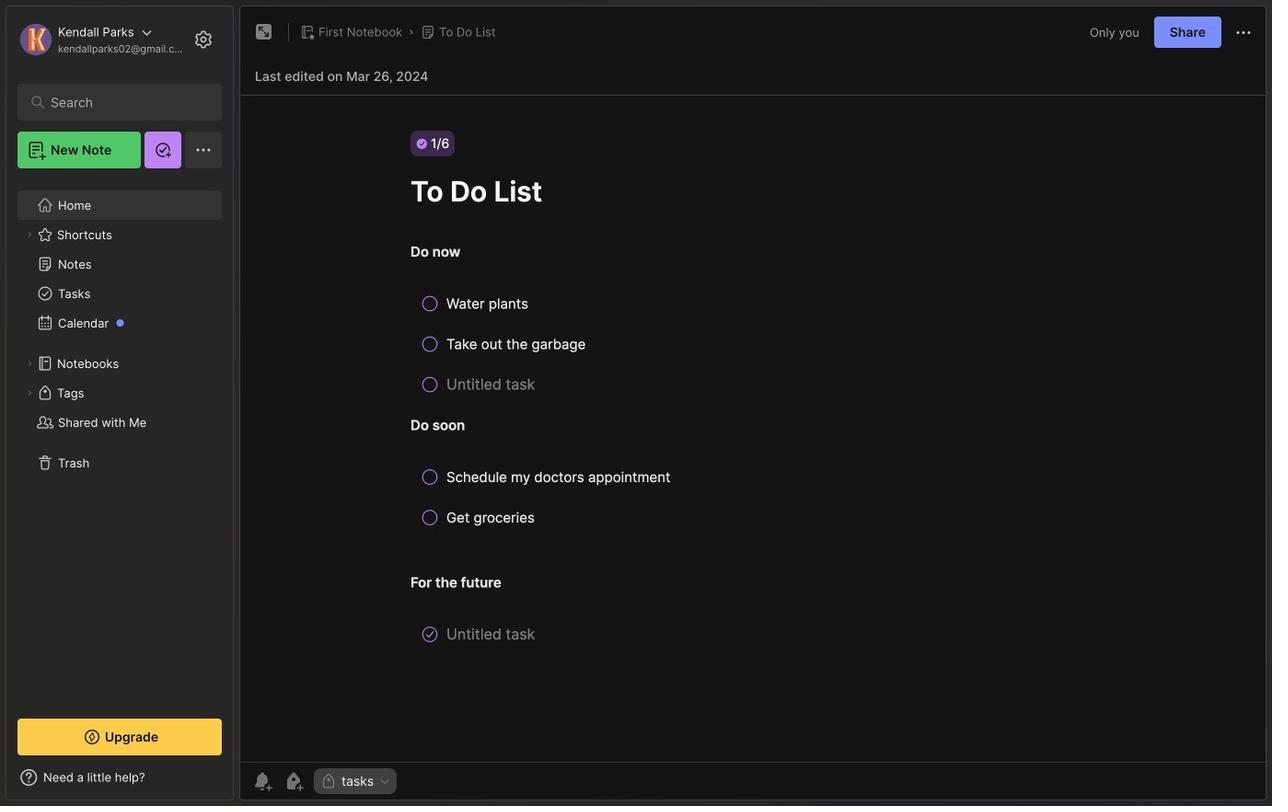 Task type: describe. For each thing, give the bounding box(es) containing it.
note window element
[[239, 6, 1267, 806]]

expand notebooks image
[[24, 358, 35, 369]]

click to collapse image
[[232, 772, 246, 795]]

add tag image
[[283, 771, 305, 793]]

WHAT'S NEW field
[[6, 763, 233, 793]]

main element
[[0, 0, 239, 807]]

more actions image
[[1233, 22, 1255, 44]]

tasks Tag actions field
[[374, 775, 392, 788]]

Search text field
[[51, 94, 197, 111]]

More actions field
[[1233, 21, 1255, 44]]

Account field
[[17, 21, 188, 58]]



Task type: locate. For each thing, give the bounding box(es) containing it.
none search field inside main element
[[51, 91, 197, 113]]

tree inside main element
[[6, 180, 233, 702]]

settings image
[[192, 29, 215, 51]]

add a reminder image
[[251, 771, 273, 793]]

expand note image
[[253, 21, 275, 43]]

Note Editor text field
[[240, 95, 1266, 762]]

expand tags image
[[24, 388, 35, 399]]

tree
[[6, 180, 233, 702]]

None search field
[[51, 91, 197, 113]]



Task type: vqa. For each thing, say whether or not it's contained in the screenshot.
Find a location… text field
no



